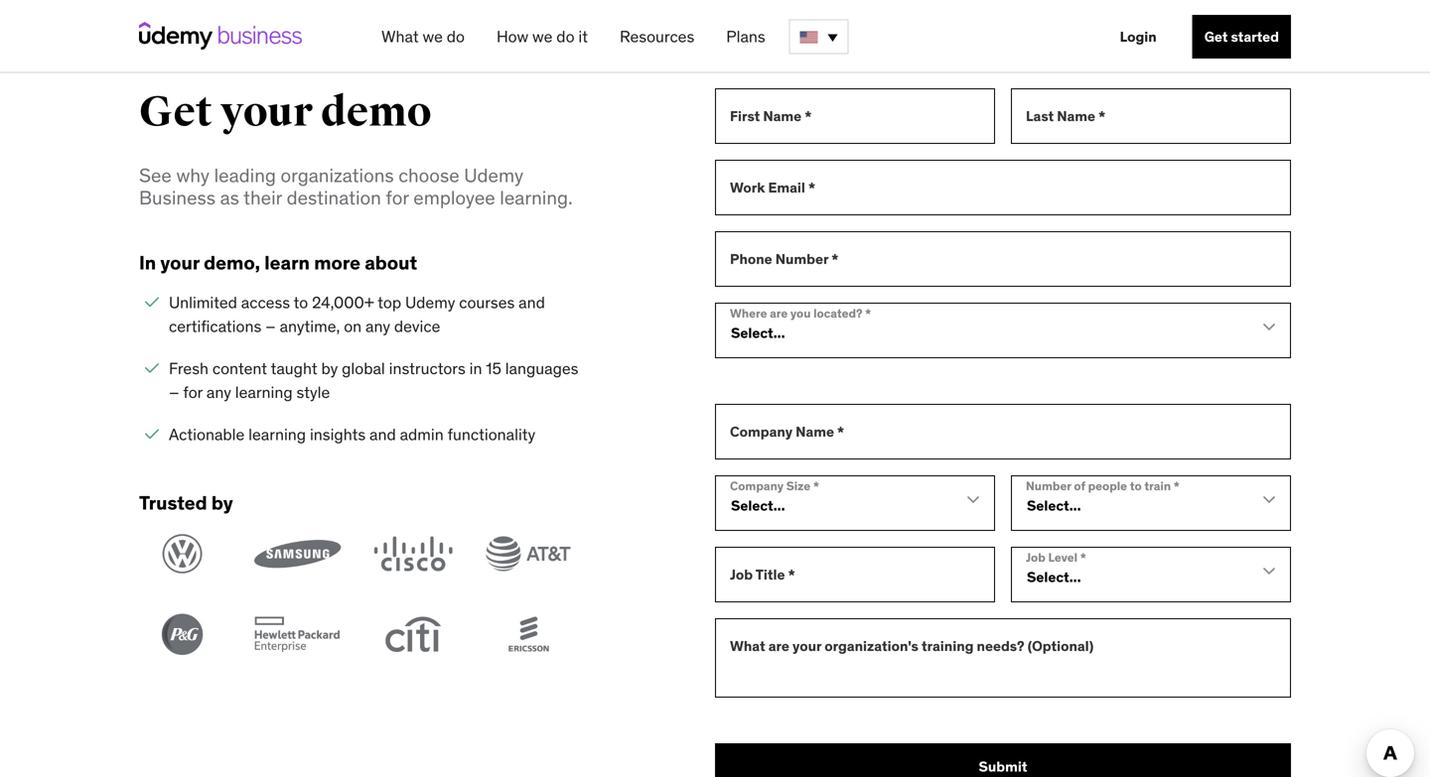 Task type: describe. For each thing, give the bounding box(es) containing it.
of
[[1074, 479, 1086, 494]]

by inside fresh content taught by global instructors in 15 languages – for any learning style
[[321, 359, 338, 379]]

volkswagen logo image
[[139, 534, 226, 575]]

in
[[139, 251, 156, 275]]

functionality
[[448, 425, 536, 445]]

actionable
[[169, 425, 245, 445]]

demo
[[321, 86, 432, 138]]

see why leading organizations choose udemy business as their destination for employee learning.
[[139, 163, 573, 210]]

udemy for any
[[405, 293, 455, 313]]

get for get your demo
[[139, 86, 212, 138]]

what we do button
[[373, 19, 473, 55]]

any inside fresh content taught by global instructors in 15 languages – for any learning style
[[206, 382, 231, 403]]

content
[[212, 359, 267, 379]]

company name *
[[730, 423, 844, 441]]

plans button
[[718, 19, 773, 55]]

about
[[365, 251, 417, 275]]

are for what
[[769, 638, 790, 655]]

in your demo, learn more about
[[139, 251, 417, 275]]

courses
[[459, 293, 515, 313]]

learn
[[264, 251, 310, 275]]

top
[[378, 293, 401, 313]]

work
[[730, 179, 765, 196]]

ericsson logo image
[[485, 614, 572, 655]]

hewlett packard enterprise logo image
[[254, 614, 341, 655]]

login
[[1120, 28, 1157, 46]]

trusted
[[139, 491, 207, 515]]

as
[[220, 186, 239, 210]]

any inside unlimited access to 24,000+ top udemy courses and certifications – anytime, on any device
[[366, 316, 390, 337]]

* for first name *
[[805, 107, 812, 125]]

citi logo image
[[370, 614, 456, 655]]

company for company size *
[[730, 479, 784, 494]]

languages
[[505, 359, 579, 379]]

it
[[578, 26, 588, 47]]

certifications
[[169, 316, 262, 337]]

admin
[[400, 425, 444, 445]]

cisco logo image
[[370, 534, 456, 575]]

what for what we do
[[381, 26, 419, 47]]

submit button
[[715, 744, 1291, 778]]

* for work email *
[[809, 179, 816, 196]]

24,000+
[[312, 293, 374, 313]]

last
[[1026, 107, 1054, 125]]

first
[[730, 107, 760, 125]]

0 horizontal spatial and
[[370, 425, 396, 445]]

organizations
[[281, 163, 394, 187]]

how we do it button
[[489, 19, 596, 55]]

leading
[[214, 163, 276, 187]]

login button
[[1108, 15, 1169, 59]]

1 horizontal spatial to
[[1130, 479, 1142, 494]]

what for what are your organization's training needs? (optional)
[[730, 638, 765, 655]]

where are you located? *
[[730, 306, 871, 321]]

your for demo,
[[160, 251, 200, 275]]

why
[[176, 163, 210, 187]]

see
[[139, 163, 172, 187]]

company size *
[[730, 479, 819, 494]]

train
[[1145, 479, 1171, 494]]

unlimited access to 24,000+ top udemy courses and certifications – anytime, on any device
[[169, 293, 545, 337]]

organization's
[[825, 638, 919, 655]]

global
[[342, 359, 385, 379]]

resources button
[[612, 19, 703, 55]]

plans
[[726, 26, 766, 47]]

Company Name * text field
[[715, 404, 1291, 460]]

trusted by
[[139, 491, 233, 515]]

1 vertical spatial by
[[211, 491, 233, 515]]

phone number *
[[730, 250, 839, 268]]

device
[[394, 316, 440, 337]]

last name *
[[1026, 107, 1106, 125]]

– for for
[[169, 382, 179, 403]]

instructors
[[389, 359, 466, 379]]

what we do
[[381, 26, 465, 47]]

15
[[486, 359, 501, 379]]

started
[[1231, 28, 1279, 46]]

you
[[791, 306, 811, 321]]

on
[[344, 316, 362, 337]]

in
[[469, 359, 482, 379]]

name for first
[[763, 107, 802, 125]]

Job Title * text field
[[715, 547, 995, 603]]

get started
[[1205, 28, 1279, 46]]

* for last name *
[[1099, 107, 1106, 125]]

job for job title *
[[730, 566, 753, 584]]

First Name * text field
[[715, 88, 995, 144]]

level
[[1048, 550, 1078, 565]]

size
[[786, 479, 811, 494]]

actionable learning insights and admin functionality
[[169, 425, 536, 445]]

do for how we do it
[[557, 26, 575, 47]]

their
[[244, 186, 282, 210]]

* for job level *
[[1080, 550, 1087, 565]]



Task type: locate. For each thing, give the bounding box(es) containing it.
to up 'anytime,'
[[294, 293, 308, 313]]

0 vertical spatial learning
[[235, 382, 293, 403]]

0 vertical spatial any
[[366, 316, 390, 337]]

0 vertical spatial and
[[519, 293, 545, 313]]

0 horizontal spatial get
[[139, 86, 212, 138]]

demo,
[[204, 251, 260, 275]]

* for job title *
[[788, 566, 795, 584]]

1 vertical spatial for
[[183, 382, 203, 403]]

are for where
[[770, 306, 788, 321]]

–
[[265, 316, 276, 337], [169, 382, 179, 403]]

needs?
[[977, 638, 1025, 655]]

to
[[294, 293, 308, 313], [1130, 479, 1142, 494]]

your right in
[[160, 251, 200, 275]]

– down access
[[265, 316, 276, 337]]

1 horizontal spatial your
[[220, 86, 313, 138]]

company for company name *
[[730, 423, 793, 441]]

1 vertical spatial udemy
[[405, 293, 455, 313]]

1 horizontal spatial and
[[519, 293, 545, 313]]

how
[[497, 26, 529, 47]]

are
[[770, 306, 788, 321], [769, 638, 790, 655]]

fresh
[[169, 359, 209, 379]]

and left "admin"
[[370, 425, 396, 445]]

0 horizontal spatial to
[[294, 293, 308, 313]]

0 vertical spatial for
[[386, 186, 409, 210]]

by up style at the left of the page
[[321, 359, 338, 379]]

udemy inside see why leading organizations choose udemy business as their destination for employee learning.
[[464, 163, 524, 187]]

destination
[[287, 186, 381, 210]]

do inside "popup button"
[[557, 26, 575, 47]]

0 horizontal spatial do
[[447, 26, 465, 47]]

0 vertical spatial by
[[321, 359, 338, 379]]

0 vertical spatial are
[[770, 306, 788, 321]]

1 vertical spatial –
[[169, 382, 179, 403]]

for inside see why leading organizations choose udemy business as their destination for employee learning.
[[386, 186, 409, 210]]

1 we from the left
[[423, 26, 443, 47]]

we
[[423, 26, 443, 47], [532, 26, 553, 47]]

we inside "popup button"
[[532, 26, 553, 47]]

udemy right choose
[[464, 163, 524, 187]]

do left how
[[447, 26, 465, 47]]

Phone Number * telephone field
[[715, 231, 1291, 287]]

2 vertical spatial your
[[793, 638, 822, 655]]

name for last
[[1057, 107, 1096, 125]]

get your demo
[[139, 86, 432, 138]]

udemy
[[464, 163, 524, 187], [405, 293, 455, 313]]

1 vertical spatial and
[[370, 425, 396, 445]]

at&t logo image
[[485, 534, 572, 575]]

what are your organization's training needs? (optional)
[[730, 638, 1094, 655]]

learning down content
[[235, 382, 293, 403]]

we inside popup button
[[423, 26, 443, 47]]

job for job level *
[[1026, 550, 1046, 565]]

do
[[447, 26, 465, 47], [557, 26, 575, 47]]

learning.
[[500, 186, 573, 210]]

1 vertical spatial company
[[730, 479, 784, 494]]

udemy up device at the top of the page
[[405, 293, 455, 313]]

job
[[1026, 550, 1046, 565], [730, 566, 753, 584]]

unlimited
[[169, 293, 237, 313]]

1 company from the top
[[730, 423, 793, 441]]

get inside menu navigation
[[1205, 28, 1228, 46]]

0 vertical spatial get
[[1205, 28, 1228, 46]]

2 do from the left
[[557, 26, 575, 47]]

name up "size"
[[796, 423, 834, 441]]

p&g logo image
[[139, 614, 226, 655]]

choose
[[399, 163, 460, 187]]

get started link
[[1193, 15, 1291, 59]]

what
[[381, 26, 419, 47], [730, 638, 765, 655]]

are down title on the right bottom
[[769, 638, 790, 655]]

1 horizontal spatial udemy
[[464, 163, 524, 187]]

we left how
[[423, 26, 443, 47]]

style
[[297, 382, 330, 403]]

we right how
[[532, 26, 553, 47]]

phone
[[730, 250, 772, 268]]

to inside unlimited access to 24,000+ top udemy courses and certifications – anytime, on any device
[[294, 293, 308, 313]]

your left organization's
[[793, 638, 822, 655]]

do left it
[[557, 26, 575, 47]]

Work Email * email field
[[715, 160, 1291, 215]]

email
[[768, 179, 805, 196]]

fresh content taught by global instructors in 15 languages – for any learning style
[[169, 359, 579, 403]]

for for get your demo
[[386, 186, 409, 210]]

job left level on the bottom right
[[1026, 550, 1046, 565]]

What are your organization's training needs? (Optional) text field
[[715, 619, 1291, 698]]

company up company size *
[[730, 423, 793, 441]]

what down "job title *"
[[730, 638, 765, 655]]

2 horizontal spatial your
[[793, 638, 822, 655]]

first name *
[[730, 107, 812, 125]]

0 horizontal spatial for
[[183, 382, 203, 403]]

any down content
[[206, 382, 231, 403]]

to left train
[[1130, 479, 1142, 494]]

2 we from the left
[[532, 26, 553, 47]]

1 vertical spatial get
[[139, 86, 212, 138]]

submit
[[979, 758, 1028, 776]]

more
[[314, 251, 361, 275]]

do inside popup button
[[447, 26, 465, 47]]

1 horizontal spatial for
[[386, 186, 409, 210]]

job level *
[[1026, 550, 1087, 565]]

udemy business image
[[139, 22, 302, 50]]

1 horizontal spatial get
[[1205, 28, 1228, 46]]

2 company from the top
[[730, 479, 784, 494]]

name right first
[[763, 107, 802, 125]]

1 vertical spatial number
[[1026, 479, 1072, 494]]

number
[[776, 250, 829, 268], [1026, 479, 1072, 494]]

0 horizontal spatial udemy
[[405, 293, 455, 313]]

for for unlimited access to 24,000+ top udemy courses and certifications – anytime, on any device
[[183, 382, 203, 403]]

number of people to train *
[[1026, 479, 1180, 494]]

any
[[366, 316, 390, 337], [206, 382, 231, 403]]

0 horizontal spatial job
[[730, 566, 753, 584]]

employee
[[413, 186, 495, 210]]

1 vertical spatial are
[[769, 638, 790, 655]]

get for get started
[[1205, 28, 1228, 46]]

your
[[220, 86, 313, 138], [160, 251, 200, 275], [793, 638, 822, 655]]

work email *
[[730, 179, 816, 196]]

0 horizontal spatial we
[[423, 26, 443, 47]]

training
[[922, 638, 974, 655]]

1 horizontal spatial number
[[1026, 479, 1072, 494]]

0 horizontal spatial –
[[169, 382, 179, 403]]

company left "size"
[[730, 479, 784, 494]]

for down fresh
[[183, 382, 203, 403]]

access
[[241, 293, 290, 313]]

– inside fresh content taught by global instructors in 15 languages – for any learning style
[[169, 382, 179, 403]]

1 horizontal spatial do
[[557, 26, 575, 47]]

0 vertical spatial company
[[730, 423, 793, 441]]

business
[[139, 186, 216, 210]]

how we do it
[[497, 26, 588, 47]]

name for company
[[796, 423, 834, 441]]

1 horizontal spatial by
[[321, 359, 338, 379]]

learning down style at the left of the page
[[248, 425, 306, 445]]

1 vertical spatial what
[[730, 638, 765, 655]]

0 vertical spatial udemy
[[464, 163, 524, 187]]

number left of
[[1026, 479, 1072, 494]]

0 horizontal spatial your
[[160, 251, 200, 275]]

1 vertical spatial to
[[1130, 479, 1142, 494]]

udemy inside unlimited access to 24,000+ top udemy courses and certifications – anytime, on any device
[[405, 293, 455, 313]]

do for what we do
[[447, 26, 465, 47]]

0 vertical spatial what
[[381, 26, 419, 47]]

get left started
[[1205, 28, 1228, 46]]

udemy for learning.
[[464, 163, 524, 187]]

and
[[519, 293, 545, 313], [370, 425, 396, 445]]

learning inside fresh content taught by global instructors in 15 languages – for any learning style
[[235, 382, 293, 403]]

– down fresh
[[169, 382, 179, 403]]

by
[[321, 359, 338, 379], [211, 491, 233, 515]]

for
[[386, 186, 409, 210], [183, 382, 203, 403]]

and right the courses at the top of the page
[[519, 293, 545, 313]]

we for what
[[423, 26, 443, 47]]

1 horizontal spatial we
[[532, 26, 553, 47]]

insights
[[310, 425, 366, 445]]

1 horizontal spatial –
[[265, 316, 276, 337]]

0 vertical spatial –
[[265, 316, 276, 337]]

resources
[[620, 26, 695, 47]]

name
[[763, 107, 802, 125], [1057, 107, 1096, 125], [796, 423, 834, 441]]

name right last
[[1057, 107, 1096, 125]]

* for company name *
[[837, 423, 844, 441]]

0 horizontal spatial by
[[211, 491, 233, 515]]

samsung logo image
[[254, 534, 341, 575]]

located?
[[814, 306, 863, 321]]

anytime,
[[280, 316, 340, 337]]

1 vertical spatial learning
[[248, 425, 306, 445]]

1 vertical spatial any
[[206, 382, 231, 403]]

for left employee
[[386, 186, 409, 210]]

what inside what we do popup button
[[381, 26, 419, 47]]

company
[[730, 423, 793, 441], [730, 479, 784, 494]]

– for anytime,
[[265, 316, 276, 337]]

1 do from the left
[[447, 26, 465, 47]]

1 horizontal spatial what
[[730, 638, 765, 655]]

0 vertical spatial number
[[776, 250, 829, 268]]

0 horizontal spatial what
[[381, 26, 419, 47]]

your up leading
[[220, 86, 313, 138]]

* for phone number *
[[832, 250, 839, 268]]

get up why
[[139, 86, 212, 138]]

1 horizontal spatial any
[[366, 316, 390, 337]]

are left 'you'
[[770, 306, 788, 321]]

we for how
[[532, 26, 553, 47]]

job title *
[[730, 566, 795, 584]]

* for company size *
[[813, 479, 819, 494]]

any right "on"
[[366, 316, 390, 337]]

Last Name * text field
[[1011, 88, 1291, 144]]

*
[[805, 107, 812, 125], [1099, 107, 1106, 125], [809, 179, 816, 196], [832, 250, 839, 268], [865, 306, 871, 321], [837, 423, 844, 441], [813, 479, 819, 494], [1174, 479, 1180, 494], [1080, 550, 1087, 565], [788, 566, 795, 584]]

menu navigation
[[366, 0, 1291, 74]]

number right the phone
[[776, 250, 829, 268]]

and inside unlimited access to 24,000+ top udemy courses and certifications – anytime, on any device
[[519, 293, 545, 313]]

0 horizontal spatial any
[[206, 382, 231, 403]]

(optional)
[[1028, 638, 1094, 655]]

what up demo
[[381, 26, 419, 47]]

0 horizontal spatial number
[[776, 250, 829, 268]]

your for demo
[[220, 86, 313, 138]]

learning
[[235, 382, 293, 403], [248, 425, 306, 445]]

0 vertical spatial to
[[294, 293, 308, 313]]

1 horizontal spatial job
[[1026, 550, 1046, 565]]

title
[[756, 566, 785, 584]]

job left title on the right bottom
[[730, 566, 753, 584]]

by right trusted at the left bottom of page
[[211, 491, 233, 515]]

– inside unlimited access to 24,000+ top udemy courses and certifications – anytime, on any device
[[265, 316, 276, 337]]

where
[[730, 306, 767, 321]]

taught
[[271, 359, 317, 379]]

for inside fresh content taught by global instructors in 15 languages – for any learning style
[[183, 382, 203, 403]]

1 vertical spatial your
[[160, 251, 200, 275]]

0 vertical spatial your
[[220, 86, 313, 138]]

people
[[1088, 479, 1127, 494]]



Task type: vqa. For each thing, say whether or not it's contained in the screenshot.
your to the middle
yes



